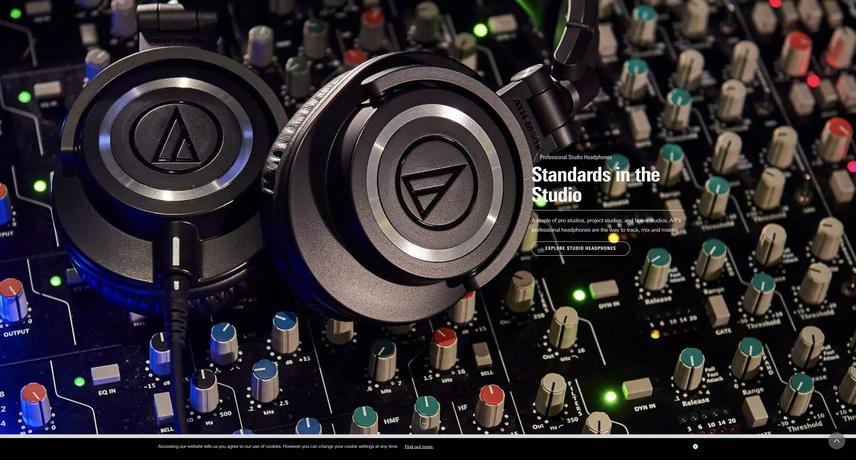 Task type: locate. For each thing, give the bounding box(es) containing it.
of
[[553, 217, 557, 224], [261, 444, 265, 450]]

cookie
[[345, 444, 358, 450]]

explore studio headphones link
[[532, 242, 630, 256]]

you left 'can'
[[302, 444, 309, 450]]

arrow up image
[[835, 438, 841, 445]]

to inside a staple of pro studios, project studios, and home studios, a-t's professional headphones are the way to track, mix and master.
[[621, 227, 626, 233]]

explore studio headphones
[[546, 246, 617, 252]]

our left the website
[[180, 444, 186, 450]]

you
[[219, 444, 226, 450], [302, 444, 309, 450]]

0 vertical spatial and
[[625, 217, 634, 224]]

find out more.
[[405, 444, 434, 450]]

1 horizontal spatial you
[[302, 444, 309, 450]]

to right the way
[[621, 227, 626, 233]]

1 horizontal spatial and
[[652, 227, 661, 233]]

1 horizontal spatial to
[[621, 227, 626, 233]]

1 horizontal spatial our
[[245, 444, 251, 450]]

0 horizontal spatial you
[[219, 444, 226, 450]]

master.
[[662, 227, 680, 233]]

0 horizontal spatial of
[[261, 444, 265, 450]]

time.
[[389, 444, 399, 450]]

to right agree in the left of the page
[[240, 444, 244, 450]]

agree
[[227, 444, 239, 450]]

0 vertical spatial of
[[553, 217, 557, 224]]

of left pro
[[553, 217, 557, 224]]

headphones |audio-technica image
[[0, 0, 857, 435]]

change
[[319, 444, 334, 450]]

1 horizontal spatial of
[[553, 217, 557, 224]]

and right mix
[[652, 227, 661, 233]]

headphones
[[562, 227, 591, 233]]

2 horizontal spatial studios,
[[650, 217, 669, 224]]

our left use
[[245, 444, 251, 450]]

1 vertical spatial of
[[261, 444, 265, 450]]

1 vertical spatial and
[[652, 227, 661, 233]]

and
[[625, 217, 634, 224], [652, 227, 661, 233]]

1 studios, from the left
[[568, 217, 586, 224]]

of inside a staple of pro studios, project studios, and home studios, a-t's professional headphones are the way to track, mix and master.
[[553, 217, 557, 224]]

studios,
[[568, 217, 586, 224], [605, 217, 624, 224], [650, 217, 669, 224]]

studios, left a-
[[650, 217, 669, 224]]

home
[[635, 217, 649, 224]]

1 vertical spatial to
[[240, 444, 244, 450]]

a staple of pro studios, project studios, and home studios, a-t's professional headphones are the way to track, mix and master.
[[532, 217, 682, 233]]

can
[[311, 444, 318, 450]]

0 vertical spatial to
[[621, 227, 626, 233]]

professional
[[532, 227, 560, 233]]

you right us
[[219, 444, 226, 450]]

1 you from the left
[[219, 444, 226, 450]]

and up the track, at the right
[[625, 217, 634, 224]]

settings
[[359, 444, 374, 450]]

use
[[253, 444, 260, 450]]

1 horizontal spatial studios,
[[605, 217, 624, 224]]

2 studios, from the left
[[605, 217, 624, 224]]

however
[[283, 444, 301, 450]]

to
[[621, 227, 626, 233], [240, 444, 244, 450]]

0 horizontal spatial studios,
[[568, 217, 586, 224]]

0 horizontal spatial to
[[240, 444, 244, 450]]

0 horizontal spatial and
[[625, 217, 634, 224]]

2 you from the left
[[302, 444, 309, 450]]

out
[[415, 444, 421, 450]]

studios, up the way
[[605, 217, 624, 224]]

website
[[188, 444, 203, 450]]

accessing
[[158, 444, 179, 450]]

our
[[180, 444, 186, 450], [245, 444, 251, 450]]

0 horizontal spatial our
[[180, 444, 186, 450]]

studios, up headphones
[[568, 217, 586, 224]]

of right use
[[261, 444, 265, 450]]



Task type: vqa. For each thing, say whether or not it's contained in the screenshot.
can on the left
yes



Task type: describe. For each thing, give the bounding box(es) containing it.
cookies.
[[266, 444, 282, 450]]

2 our from the left
[[245, 444, 251, 450]]

find out more. link
[[400, 442, 439, 452]]

mix
[[642, 227, 651, 233]]

accessing our website tells us you agree to our use of cookies. however you can change your cookie settings at any time.
[[158, 444, 400, 450]]

tells
[[204, 444, 212, 450]]

1 our from the left
[[180, 444, 186, 450]]

explore
[[546, 246, 566, 252]]

headphones
[[586, 246, 617, 252]]

way
[[610, 227, 620, 233]]

a
[[532, 217, 536, 224]]

studio
[[568, 246, 584, 252]]

more.
[[422, 444, 434, 450]]

pro
[[559, 217, 566, 224]]

staple
[[537, 217, 551, 224]]

cross image
[[694, 446, 697, 449]]

your
[[335, 444, 344, 450]]

find
[[405, 444, 414, 450]]

any
[[381, 444, 388, 450]]

us
[[213, 444, 218, 450]]

the
[[601, 227, 609, 233]]

3 studios, from the left
[[650, 217, 669, 224]]

t's
[[675, 217, 682, 224]]

explore studio headphones button
[[532, 242, 630, 256]]

project
[[588, 217, 604, 224]]

a-
[[670, 217, 675, 224]]

track,
[[627, 227, 640, 233]]

at
[[376, 444, 379, 450]]

are
[[592, 227, 600, 233]]



